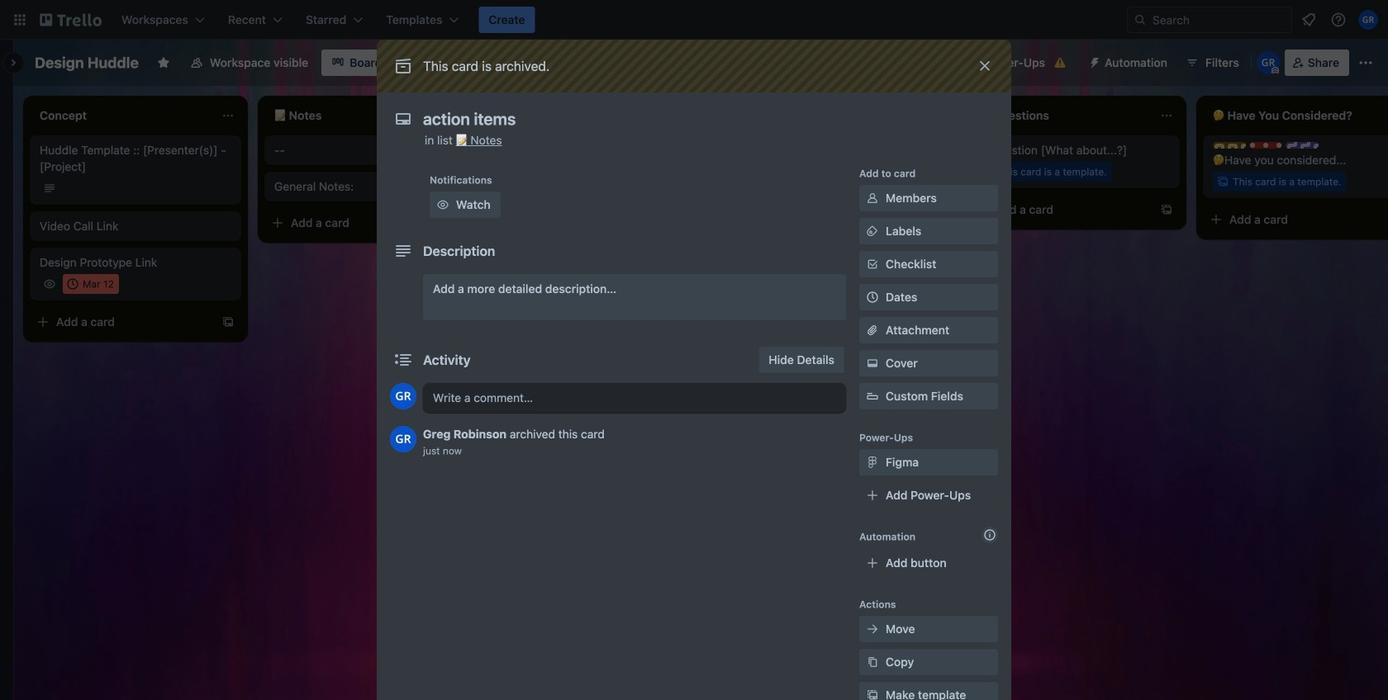 Task type: describe. For each thing, give the bounding box(es) containing it.
2 vertical spatial greg robinson (gregrobinson96) image
[[390, 426, 416, 453]]

1 vertical spatial greg robinson (gregrobinson96) image
[[390, 383, 416, 410]]

color: red, title: none image
[[1249, 142, 1282, 149]]

create from template… image
[[1160, 203, 1173, 216]]

primary element
[[0, 0, 1388, 40]]

open information menu image
[[1330, 12, 1347, 28]]

greg robinson (gregrobinson96) image
[[1257, 51, 1280, 74]]

0 notifications image
[[1299, 10, 1319, 30]]

0 vertical spatial greg robinson (gregrobinson96) image
[[1358, 10, 1378, 30]]

color: purple, title: none image
[[1286, 142, 1319, 149]]

2 horizontal spatial create from template… image
[[925, 203, 939, 216]]

1 horizontal spatial create from template… image
[[456, 216, 469, 230]]

Board name text field
[[26, 50, 147, 76]]



Task type: locate. For each thing, give the bounding box(es) containing it.
color: yellow, title: none image
[[1213, 142, 1246, 149]]

customize views image
[[400, 55, 417, 71]]

create from template… image
[[925, 203, 939, 216], [456, 216, 469, 230], [221, 316, 235, 329]]

0 horizontal spatial create from template… image
[[221, 316, 235, 329]]

greg robinson (gregrobinson96) image
[[1358, 10, 1378, 30], [390, 383, 416, 410], [390, 426, 416, 453]]

None checkbox
[[63, 274, 119, 294]]

show menu image
[[1358, 55, 1374, 71]]

star or unstar board image
[[157, 56, 170, 69]]

sm image
[[1082, 50, 1105, 73], [864, 355, 881, 372], [864, 454, 881, 471], [864, 621, 881, 638], [864, 654, 881, 671]]

search image
[[1134, 13, 1147, 26]]

Write a comment text field
[[423, 383, 846, 413]]

Search field
[[1147, 7, 1291, 32]]

None text field
[[415, 104, 960, 134]]

sm image
[[864, 190, 881, 207], [435, 197, 451, 213], [864, 223, 881, 240], [864, 687, 881, 701]]



Task type: vqa. For each thing, say whether or not it's contained in the screenshot.
domain
no



